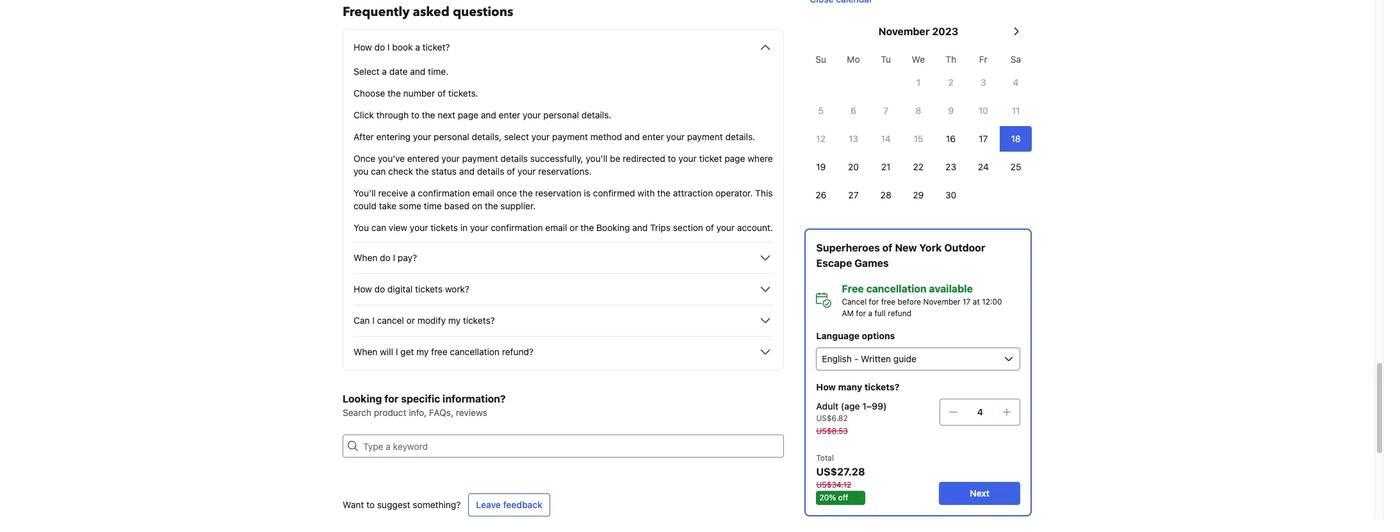 Task type: describe. For each thing, give the bounding box(es) containing it.
23
[[946, 161, 956, 172]]

29 November 2023 checkbox
[[902, 183, 935, 208]]

get
[[401, 347, 414, 358]]

want
[[343, 500, 364, 511]]

0 vertical spatial november
[[879, 26, 930, 37]]

the right with on the left top of page
[[658, 188, 671, 199]]

30
[[946, 190, 957, 201]]

6 November 2023 checkbox
[[837, 98, 870, 124]]

trips
[[651, 222, 671, 233]]

ticket
[[700, 153, 722, 164]]

and left the trips
[[633, 222, 648, 233]]

sa
[[1011, 54, 1021, 65]]

search
[[343, 408, 372, 418]]

us$6.82
[[816, 414, 848, 424]]

21
[[881, 161, 891, 172]]

once
[[497, 188, 517, 199]]

0 vertical spatial details.
[[582, 110, 612, 120]]

1 horizontal spatial for
[[856, 309, 866, 318]]

november 2023
[[879, 26, 958, 37]]

a left date
[[382, 66, 387, 77]]

28 November 2023 checkbox
[[870, 183, 902, 208]]

feedback
[[503, 500, 543, 511]]

refund
[[888, 309, 912, 318]]

frequently
[[343, 3, 410, 21]]

section
[[673, 222, 704, 233]]

the left the next on the left of the page
[[422, 110, 435, 120]]

york
[[920, 242, 942, 254]]

your left account.
[[717, 222, 735, 233]]

0 horizontal spatial personal
[[434, 131, 470, 142]]

cancellation inside free cancellation available cancel for free before november 17 at 12:00 am for a full refund
[[866, 283, 927, 295]]

how for how do i book a ticket?
[[354, 42, 372, 53]]

your right view
[[410, 222, 428, 233]]

tu
[[881, 54, 891, 65]]

0 vertical spatial details
[[501, 153, 528, 164]]

reservations.
[[538, 166, 592, 177]]

escape
[[816, 258, 852, 269]]

and right date
[[410, 66, 426, 77]]

is
[[584, 188, 591, 199]]

confirmed
[[593, 188, 635, 199]]

us$27.28
[[816, 467, 865, 478]]

total us$27.28 us$34.12 20% off
[[816, 454, 865, 503]]

15
[[914, 133, 923, 144]]

cancel
[[842, 297, 867, 307]]

confirmation inside you'll receive a confirmation email once the reservation is confirmed with the attraction operator. this could take some time based on the supplier.
[[418, 188, 470, 199]]

to inside once you've entered your payment details successfully, you'll be redirected to your ticket page where you can check the status and details of your reservations.
[[668, 153, 676, 164]]

when will i get my free cancellation refund? button
[[354, 345, 773, 360]]

pay?
[[398, 252, 417, 263]]

or inside how do i book a ticket? element
[[570, 222, 578, 233]]

16 November 2023 checkbox
[[935, 126, 967, 152]]

choose the number of tickets.
[[354, 88, 478, 99]]

25 November 2023 checkbox
[[1000, 154, 1032, 180]]

3 November 2023 checkbox
[[967, 70, 1000, 95]]

details,
[[472, 131, 502, 142]]

off
[[838, 493, 848, 503]]

language options
[[816, 331, 895, 342]]

7
[[884, 105, 889, 116]]

options
[[862, 331, 895, 342]]

1–99)
[[862, 401, 887, 412]]

am
[[842, 309, 854, 318]]

13 November 2023 checkbox
[[837, 126, 870, 152]]

2 November 2023 checkbox
[[935, 70, 967, 95]]

your right the select
[[532, 131, 550, 142]]

us$34.12
[[816, 481, 852, 490]]

a inside you'll receive a confirmation email once the reservation is confirmed with the attraction operator. this could take some time based on the supplier.
[[411, 188, 416, 199]]

work?
[[445, 284, 470, 295]]

1 vertical spatial details
[[477, 166, 505, 177]]

tickets.
[[448, 88, 478, 99]]

attraction
[[673, 188, 713, 199]]

do for book
[[375, 42, 385, 53]]

be
[[610, 153, 621, 164]]

1 vertical spatial email
[[546, 222, 567, 233]]

20 November 2023 checkbox
[[837, 154, 870, 180]]

8
[[916, 105, 921, 116]]

of inside superheroes of new york outdoor escape games
[[882, 242, 893, 254]]

payment inside once you've entered your payment details successfully, you'll be redirected to your ticket page where you can check the status and details of your reservations.
[[462, 153, 498, 164]]

looking
[[343, 393, 382, 405]]

23 November 2023 checkbox
[[935, 154, 967, 180]]

you'll
[[586, 153, 608, 164]]

suggest
[[377, 500, 411, 511]]

of inside once you've entered your payment details successfully, you'll be redirected to your ticket page where you can check the status and details of your reservations.
[[507, 166, 515, 177]]

book
[[392, 42, 413, 53]]

next
[[438, 110, 456, 120]]

time
[[424, 201, 442, 211]]

and inside once you've entered your payment details successfully, you'll be redirected to your ticket page where you can check the status and details of your reservations.
[[459, 166, 475, 177]]

in
[[461, 222, 468, 233]]

when will i get my free cancellation refund?
[[354, 347, 534, 358]]

18 November 2023 checkbox
[[1000, 126, 1032, 152]]

1 horizontal spatial confirmation
[[491, 222, 543, 233]]

th
[[946, 54, 956, 65]]

free for cancellation
[[881, 297, 896, 307]]

tickets inside dropdown button
[[415, 284, 443, 295]]

5 November 2023 checkbox
[[805, 98, 837, 124]]

20
[[848, 161, 859, 172]]

1 vertical spatial enter
[[643, 131, 664, 142]]

your up the select
[[523, 110, 541, 120]]

3
[[981, 77, 986, 88]]

free cancellation available cancel for free before november 17 at 12:00 am for a full refund
[[842, 283, 1002, 318]]

your up attraction
[[667, 131, 685, 142]]

your up status
[[442, 153, 460, 164]]

22
[[913, 161, 924, 172]]

8 November 2023 checkbox
[[902, 98, 935, 124]]

can i cancel or modify my tickets?
[[354, 315, 495, 326]]

full
[[875, 309, 886, 318]]

next
[[970, 488, 990, 499]]

page inside once you've entered your payment details successfully, you'll be redirected to your ticket page where you can check the status and details of your reservations.
[[725, 153, 746, 164]]

once you've entered your payment details successfully, you'll be redirected to your ticket page where you can check the status and details of your reservations.
[[354, 153, 773, 177]]

reviews
[[456, 408, 487, 418]]

on
[[472, 201, 483, 211]]

26 November 2023 checkbox
[[805, 183, 837, 208]]

you can view your tickets in your confirmation email or the booking and trips section of your account.
[[354, 222, 773, 233]]

and up details,
[[481, 110, 497, 120]]

how many tickets?
[[816, 382, 900, 393]]

1 horizontal spatial personal
[[544, 110, 579, 120]]

the up 'supplier.'
[[520, 188, 533, 199]]

18
[[1011, 133, 1021, 144]]

language
[[816, 331, 860, 342]]

4 inside checkbox
[[1013, 77, 1019, 88]]

date
[[389, 66, 408, 77]]

want to suggest something?
[[343, 500, 461, 511]]

29
[[913, 190, 924, 201]]

the left booking
[[581, 222, 594, 233]]

when do i pay? button
[[354, 251, 773, 266]]

you
[[354, 166, 369, 177]]

information?
[[443, 393, 506, 405]]

you'll receive a confirmation email once the reservation is confirmed with the attraction operator. this could take some time based on the supplier.
[[354, 188, 773, 211]]

you
[[354, 222, 369, 233]]

12
[[816, 133, 826, 144]]

redirected
[[623, 153, 666, 164]]

a inside dropdown button
[[415, 42, 420, 53]]

0 vertical spatial my
[[448, 315, 461, 326]]



Task type: vqa. For each thing, say whether or not it's contained in the screenshot.
middle 'On'
no



Task type: locate. For each thing, give the bounding box(es) containing it.
17 November 2023 checkbox
[[967, 126, 1000, 152]]

1 vertical spatial 17
[[963, 297, 971, 307]]

1 vertical spatial for
[[856, 309, 866, 318]]

payment down details,
[[462, 153, 498, 164]]

when down you
[[354, 252, 378, 263]]

details. up where
[[726, 131, 756, 142]]

22 November 2023 checkbox
[[902, 154, 935, 180]]

i inside how do i book a ticket? dropdown button
[[388, 42, 390, 53]]

i inside can i cancel or modify my tickets? dropdown button
[[372, 315, 375, 326]]

of left new
[[882, 242, 893, 254]]

how
[[354, 42, 372, 53], [354, 284, 372, 295], [816, 382, 836, 393]]

your left the 'ticket'
[[679, 153, 697, 164]]

free
[[881, 297, 896, 307], [431, 347, 448, 358]]

before
[[898, 297, 921, 307]]

0 vertical spatial free
[[881, 297, 896, 307]]

when left will
[[354, 347, 378, 358]]

0 vertical spatial when
[[354, 252, 378, 263]]

outdoor
[[944, 242, 986, 254]]

how inside how do i book a ticket? dropdown button
[[354, 42, 372, 53]]

0 horizontal spatial free
[[431, 347, 448, 358]]

2 horizontal spatial for
[[869, 297, 879, 307]]

for
[[869, 297, 879, 307], [856, 309, 866, 318], [385, 393, 399, 405]]

0 vertical spatial for
[[869, 297, 879, 307]]

12 November 2023 checkbox
[[805, 126, 837, 152]]

personal up the after entering your personal details, select your payment method and enter your payment details.
[[544, 110, 579, 120]]

a right 'book'
[[415, 42, 420, 53]]

1 horizontal spatial free
[[881, 297, 896, 307]]

1 horizontal spatial email
[[546, 222, 567, 233]]

reservation
[[535, 188, 582, 199]]

the inside once you've entered your payment details successfully, you'll be redirected to your ticket page where you can check the status and details of your reservations.
[[416, 166, 429, 177]]

your
[[523, 110, 541, 120], [413, 131, 432, 142], [532, 131, 550, 142], [667, 131, 685, 142], [442, 153, 460, 164], [679, 153, 697, 164], [518, 166, 536, 177], [410, 222, 428, 233], [470, 222, 489, 233], [717, 222, 735, 233]]

receive
[[378, 188, 408, 199]]

my right the modify
[[448, 315, 461, 326]]

november down the available
[[923, 297, 961, 307]]

for up the full
[[869, 297, 879, 307]]

free inside free cancellation available cancel for free before november 17 at 12:00 am for a full refund
[[881, 297, 896, 307]]

successfully,
[[531, 153, 584, 164]]

21 November 2023 checkbox
[[870, 154, 902, 180]]

0 vertical spatial or
[[570, 222, 578, 233]]

personal down the next on the left of the page
[[434, 131, 470, 142]]

1 horizontal spatial page
[[725, 153, 746, 164]]

0 horizontal spatial details.
[[582, 110, 612, 120]]

1 horizontal spatial tickets?
[[865, 382, 900, 393]]

check
[[388, 166, 413, 177]]

through
[[376, 110, 409, 120]]

enter up the redirected
[[643, 131, 664, 142]]

17 inside free cancellation available cancel for free before november 17 at 12:00 am for a full refund
[[963, 297, 971, 307]]

1 horizontal spatial my
[[448, 315, 461, 326]]

account.
[[737, 222, 773, 233]]

leave
[[476, 500, 501, 511]]

how do i book a ticket? element
[[354, 55, 773, 235]]

2 can from the top
[[372, 222, 386, 233]]

24
[[978, 161, 989, 172]]

su
[[816, 54, 826, 65]]

1 vertical spatial free
[[431, 347, 448, 358]]

the right on at the left of the page
[[485, 201, 498, 211]]

tickets inside how do i book a ticket? element
[[431, 222, 458, 233]]

do left 'book'
[[375, 42, 385, 53]]

free right get
[[431, 347, 448, 358]]

1 vertical spatial tickets
[[415, 284, 443, 295]]

0 vertical spatial 4
[[1013, 77, 1019, 88]]

asked
[[413, 3, 450, 21]]

17 left at at right
[[963, 297, 971, 307]]

or right cancel
[[407, 315, 415, 326]]

with
[[638, 188, 655, 199]]

1 horizontal spatial to
[[411, 110, 420, 120]]

cancellation up the before
[[866, 283, 927, 295]]

when do i pay?
[[354, 252, 417, 263]]

i left pay?
[[393, 252, 395, 263]]

2 vertical spatial do
[[375, 284, 385, 295]]

we
[[912, 54, 925, 65]]

1 vertical spatial personal
[[434, 131, 470, 142]]

Type a keyword field
[[358, 435, 784, 458]]

digital
[[388, 284, 413, 295]]

how up can
[[354, 284, 372, 295]]

tickets? down work?
[[463, 315, 495, 326]]

of right section
[[706, 222, 714, 233]]

1 vertical spatial confirmation
[[491, 222, 543, 233]]

or inside dropdown button
[[407, 315, 415, 326]]

details up once
[[477, 166, 505, 177]]

i for book
[[388, 42, 390, 53]]

0 vertical spatial email
[[473, 188, 495, 199]]

click
[[354, 110, 374, 120]]

0 horizontal spatial 17
[[963, 297, 971, 307]]

1 horizontal spatial details.
[[726, 131, 756, 142]]

2 vertical spatial to
[[367, 500, 375, 511]]

how do digital tickets work?
[[354, 284, 470, 295]]

15 November 2023 checkbox
[[902, 126, 935, 152]]

0 vertical spatial can
[[371, 166, 386, 177]]

entered
[[407, 153, 439, 164]]

0 horizontal spatial 4
[[978, 407, 983, 418]]

free up the full
[[881, 297, 896, 307]]

do for pay?
[[380, 252, 391, 263]]

how do i book a ticket?
[[354, 42, 450, 53]]

tickets left the in
[[431, 222, 458, 233]]

0 horizontal spatial for
[[385, 393, 399, 405]]

number
[[403, 88, 435, 99]]

when for when will i get my free cancellation refund?
[[354, 347, 378, 358]]

specific
[[401, 393, 440, 405]]

11
[[1012, 105, 1020, 116]]

10
[[979, 105, 988, 116]]

2 horizontal spatial to
[[668, 153, 676, 164]]

and up the redirected
[[625, 131, 640, 142]]

9
[[948, 105, 954, 116]]

how for how many tickets?
[[816, 382, 836, 393]]

0 horizontal spatial tickets?
[[463, 315, 495, 326]]

refund?
[[502, 347, 534, 358]]

cancel
[[377, 315, 404, 326]]

0 vertical spatial 17
[[979, 133, 988, 144]]

payment up the 'ticket'
[[687, 131, 723, 142]]

your down successfully,
[[518, 166, 536, 177]]

of up once
[[507, 166, 515, 177]]

email up on at the left of the page
[[473, 188, 495, 199]]

1 horizontal spatial cancellation
[[866, 283, 927, 295]]

a left the full
[[868, 309, 873, 318]]

24 November 2023 checkbox
[[967, 154, 1000, 180]]

looking for specific information? search product info, faqs, reviews
[[343, 393, 506, 418]]

method
[[591, 131, 622, 142]]

0 vertical spatial enter
[[499, 110, 521, 120]]

to down choose the number of tickets.
[[411, 110, 420, 120]]

confirmation up time
[[418, 188, 470, 199]]

0 vertical spatial page
[[458, 110, 479, 120]]

of left tickets.
[[438, 88, 446, 99]]

page right the next on the left of the page
[[458, 110, 479, 120]]

us$8.53
[[816, 427, 848, 436]]

or
[[570, 222, 578, 233], [407, 315, 415, 326]]

i for pay?
[[393, 252, 395, 263]]

i right will
[[396, 347, 398, 358]]

do for tickets
[[375, 284, 385, 295]]

tickets left work?
[[415, 284, 443, 295]]

1 vertical spatial november
[[923, 297, 961, 307]]

2 when from the top
[[354, 347, 378, 358]]

1 vertical spatial can
[[372, 222, 386, 233]]

0 vertical spatial tickets?
[[463, 315, 495, 326]]

to right the want
[[367, 500, 375, 511]]

choose
[[354, 88, 385, 99]]

1 November 2023 checkbox
[[902, 70, 935, 95]]

tickets? up the 1–99)
[[865, 382, 900, 393]]

1 can from the top
[[371, 166, 386, 177]]

4
[[1013, 77, 1019, 88], [978, 407, 983, 418]]

my right get
[[417, 347, 429, 358]]

2 horizontal spatial payment
[[687, 131, 723, 142]]

how do i book a ticket? button
[[354, 40, 773, 55]]

25
[[1011, 161, 1021, 172]]

1 vertical spatial page
[[725, 153, 746, 164]]

adult (age 1–99) us$6.82
[[816, 401, 887, 424]]

cancellation left the refund? at the bottom left of page
[[450, 347, 500, 358]]

1 vertical spatial when
[[354, 347, 378, 358]]

page
[[458, 110, 479, 120], [725, 153, 746, 164]]

0 horizontal spatial my
[[417, 347, 429, 358]]

18 cell
[[1000, 124, 1032, 152]]

1 horizontal spatial enter
[[643, 131, 664, 142]]

after entering your personal details, select your payment method and enter your payment details.
[[354, 131, 756, 142]]

the up through
[[388, 88, 401, 99]]

the down entered
[[416, 166, 429, 177]]

leave feedback
[[476, 500, 543, 511]]

operator.
[[716, 188, 753, 199]]

november up we
[[879, 26, 930, 37]]

how up select
[[354, 42, 372, 53]]

product
[[374, 408, 407, 418]]

1 vertical spatial to
[[668, 153, 676, 164]]

0 vertical spatial personal
[[544, 110, 579, 120]]

grid
[[805, 47, 1032, 208]]

fr
[[979, 54, 988, 65]]

your up entered
[[413, 131, 432, 142]]

do left digital
[[375, 284, 385, 295]]

17 inside '17' checkbox
[[979, 133, 988, 144]]

leave feedback button
[[469, 494, 550, 517]]

enter up the select
[[499, 110, 521, 120]]

to right the redirected
[[668, 153, 676, 164]]

based
[[444, 201, 470, 211]]

0 horizontal spatial cancellation
[[450, 347, 500, 358]]

or down you'll receive a confirmation email once the reservation is confirmed with the attraction operator. this could take some time based on the supplier.
[[570, 222, 578, 233]]

16
[[946, 133, 956, 144]]

superheroes of new york outdoor escape games
[[816, 242, 986, 269]]

adult
[[816, 401, 839, 412]]

2 vertical spatial for
[[385, 393, 399, 405]]

0 horizontal spatial payment
[[462, 153, 498, 164]]

ticket?
[[423, 42, 450, 53]]

0 vertical spatial to
[[411, 110, 420, 120]]

after
[[354, 131, 374, 142]]

1 vertical spatial 4
[[978, 407, 983, 418]]

9 November 2023 checkbox
[[935, 98, 967, 124]]

14 November 2023 checkbox
[[870, 126, 902, 152]]

you'll
[[354, 188, 376, 199]]

how up adult
[[816, 382, 836, 393]]

supplier.
[[501, 201, 536, 211]]

i for get
[[396, 347, 398, 358]]

email inside you'll receive a confirmation email once the reservation is confirmed with the attraction operator. this could take some time based on the supplier.
[[473, 188, 495, 199]]

free for will
[[431, 347, 448, 358]]

november inside free cancellation available cancel for free before november 17 at 12:00 am for a full refund
[[923, 297, 961, 307]]

cancellation inside dropdown button
[[450, 347, 500, 358]]

17 down 10 november 2023 checkbox
[[979, 133, 988, 144]]

a up some on the left top of the page
[[411, 188, 416, 199]]

will
[[380, 347, 393, 358]]

i left 'book'
[[388, 42, 390, 53]]

20%
[[820, 493, 836, 503]]

how for how do digital tickets work?
[[354, 284, 372, 295]]

games
[[855, 258, 889, 269]]

modify
[[418, 315, 446, 326]]

1 horizontal spatial payment
[[552, 131, 588, 142]]

for up product
[[385, 393, 399, 405]]

a inside free cancellation available cancel for free before november 17 at 12:00 am for a full refund
[[868, 309, 873, 318]]

2 vertical spatial how
[[816, 382, 836, 393]]

27
[[848, 190, 859, 201]]

28
[[881, 190, 892, 201]]

4 November 2023 checkbox
[[1000, 70, 1032, 95]]

1 vertical spatial cancellation
[[450, 347, 500, 358]]

1 horizontal spatial 4
[[1013, 77, 1019, 88]]

0 vertical spatial how
[[354, 42, 372, 53]]

something?
[[413, 500, 461, 511]]

1 horizontal spatial 17
[[979, 133, 988, 144]]

1 vertical spatial how
[[354, 284, 372, 295]]

0 horizontal spatial enter
[[499, 110, 521, 120]]

2
[[948, 77, 954, 88]]

cancellation
[[866, 283, 927, 295], [450, 347, 500, 358]]

0 horizontal spatial page
[[458, 110, 479, 120]]

could
[[354, 201, 377, 211]]

0 vertical spatial do
[[375, 42, 385, 53]]

0 vertical spatial cancellation
[[866, 283, 927, 295]]

0 vertical spatial tickets
[[431, 222, 458, 233]]

when for when do i pay?
[[354, 252, 378, 263]]

19 November 2023 checkbox
[[805, 154, 837, 180]]

0 horizontal spatial confirmation
[[418, 188, 470, 199]]

11 November 2023 checkbox
[[1000, 98, 1032, 124]]

available
[[929, 283, 973, 295]]

26
[[816, 190, 827, 201]]

select a date and time.
[[354, 66, 449, 77]]

7 November 2023 checkbox
[[870, 98, 902, 124]]

payment up successfully,
[[552, 131, 588, 142]]

grid containing su
[[805, 47, 1032, 208]]

email down you'll receive a confirmation email once the reservation is confirmed with the attraction operator. this could take some time based on the supplier.
[[546, 222, 567, 233]]

0 vertical spatial confirmation
[[418, 188, 470, 199]]

confirmation down 'supplier.'
[[491, 222, 543, 233]]

1 when from the top
[[354, 252, 378, 263]]

0 horizontal spatial or
[[407, 315, 415, 326]]

your right the in
[[470, 222, 489, 233]]

of
[[438, 88, 446, 99], [507, 166, 515, 177], [706, 222, 714, 233], [882, 242, 893, 254]]

1 vertical spatial my
[[417, 347, 429, 358]]

how inside the how do digital tickets work? dropdown button
[[354, 284, 372, 295]]

free inside "when will i get my free cancellation refund?" dropdown button
[[431, 347, 448, 358]]

do left pay?
[[380, 252, 391, 263]]

details. up method
[[582, 110, 612, 120]]

i right can
[[372, 315, 375, 326]]

details down the select
[[501, 153, 528, 164]]

for inside looking for specific information? search product info, faqs, reviews
[[385, 393, 399, 405]]

can inside once you've entered your payment details successfully, you'll be redirected to your ticket page where you can check the status and details of your reservations.
[[371, 166, 386, 177]]

27 November 2023 checkbox
[[837, 183, 870, 208]]

total
[[816, 454, 834, 463]]

1 vertical spatial tickets?
[[865, 382, 900, 393]]

view
[[389, 222, 408, 233]]

1 vertical spatial or
[[407, 315, 415, 326]]

page right the 'ticket'
[[725, 153, 746, 164]]

and right status
[[459, 166, 475, 177]]

1 vertical spatial details.
[[726, 131, 756, 142]]

entering
[[377, 131, 411, 142]]

1 horizontal spatial or
[[570, 222, 578, 233]]

1 vertical spatial do
[[380, 252, 391, 263]]

confirmation
[[418, 188, 470, 199], [491, 222, 543, 233]]

0 horizontal spatial to
[[367, 500, 375, 511]]

10 November 2023 checkbox
[[967, 98, 1000, 124]]

tickets? inside dropdown button
[[463, 315, 495, 326]]

for right the am
[[856, 309, 866, 318]]

i inside when do i pay? dropdown button
[[393, 252, 395, 263]]

30 November 2023 checkbox
[[935, 183, 967, 208]]

mo
[[847, 54, 860, 65]]

i inside "when will i get my free cancellation refund?" dropdown button
[[396, 347, 398, 358]]

0 horizontal spatial email
[[473, 188, 495, 199]]



